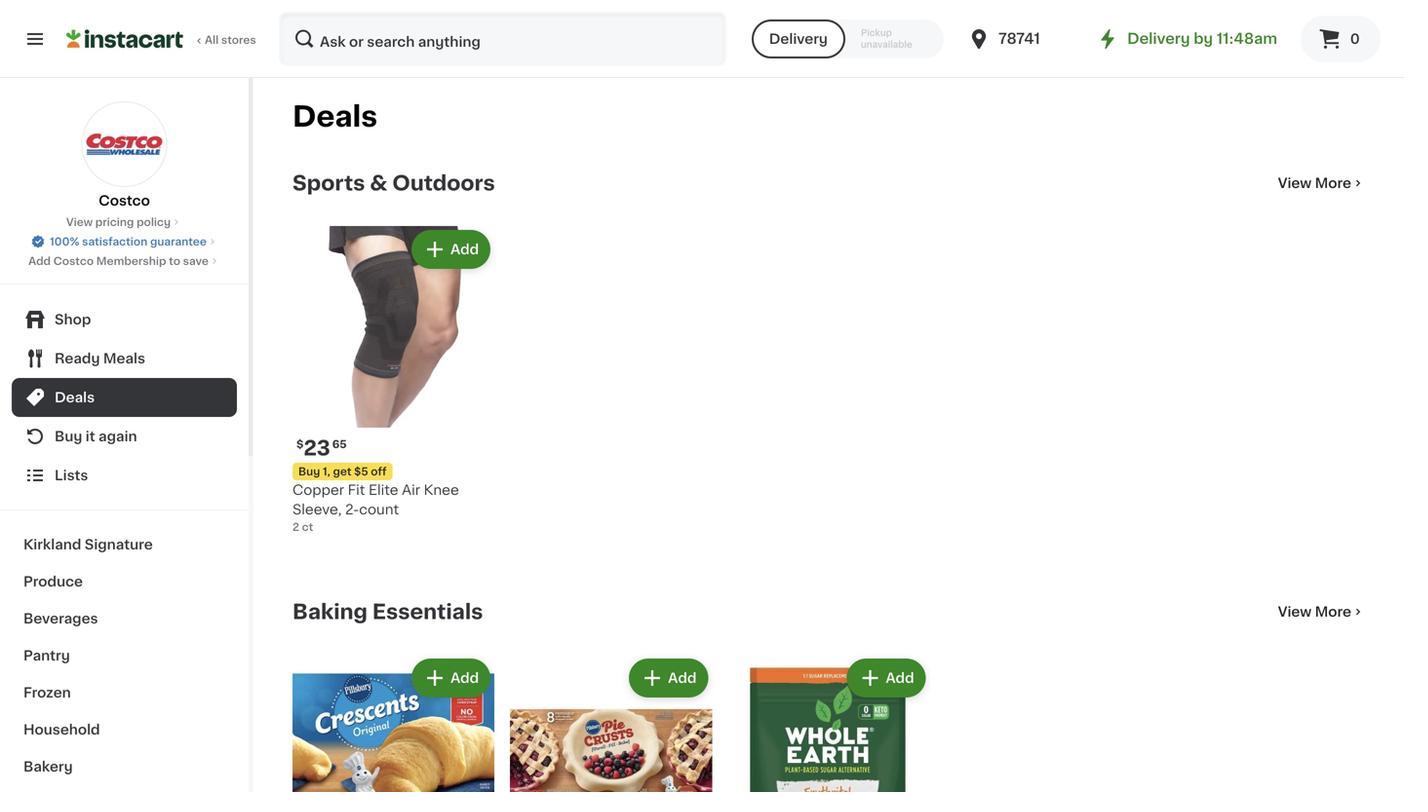 Task type: locate. For each thing, give the bounding box(es) containing it.
buy left it
[[55, 430, 82, 444]]

$ 23 65
[[296, 439, 347, 459]]

&
[[370, 173, 388, 194]]

view more link
[[1278, 174, 1365, 193], [1278, 603, 1365, 622]]

add costco membership to save
[[28, 256, 209, 267]]

baking essentials
[[293, 602, 483, 623]]

buy it again
[[55, 430, 137, 444]]

policy
[[137, 217, 171, 228]]

sports & outdoors link
[[293, 172, 495, 195]]

household link
[[12, 712, 237, 749]]

1 vertical spatial view
[[66, 217, 93, 228]]

all
[[205, 35, 219, 45]]

0 vertical spatial view
[[1278, 177, 1312, 190]]

0 vertical spatial view more link
[[1278, 174, 1365, 193]]

service type group
[[752, 20, 944, 59]]

view pricing policy
[[66, 217, 171, 228]]

knee
[[424, 484, 459, 498]]

1 horizontal spatial buy
[[298, 467, 320, 478]]

costco up view pricing policy link
[[99, 194, 150, 208]]

1 view more link from the top
[[1278, 174, 1365, 193]]

ready meals button
[[12, 339, 237, 378]]

100% satisfaction guarantee
[[50, 237, 207, 247]]

costco down 100%
[[53, 256, 94, 267]]

100%
[[50, 237, 79, 247]]

kirkland signature
[[23, 538, 153, 552]]

deals inside deals link
[[55, 391, 95, 405]]

$
[[296, 440, 304, 450]]

65
[[332, 440, 347, 450]]

deals link
[[12, 378, 237, 417]]

0 vertical spatial buy
[[55, 430, 82, 444]]

1,
[[323, 467, 330, 478]]

buy inside buy it again link
[[55, 430, 82, 444]]

save
[[183, 256, 209, 267]]

instacart logo image
[[66, 27, 183, 51]]

ready meals
[[55, 352, 145, 366]]

again
[[99, 430, 137, 444]]

deals
[[293, 103, 378, 131], [55, 391, 95, 405]]

lists link
[[12, 456, 237, 495]]

1 horizontal spatial costco
[[99, 194, 150, 208]]

buy inside 'product' group
[[298, 467, 320, 478]]

view
[[1278, 177, 1312, 190], [66, 217, 93, 228], [1278, 606, 1312, 619]]

1 horizontal spatial delivery
[[1128, 32, 1190, 46]]

view more for baking essentials
[[1278, 606, 1352, 619]]

more
[[1315, 177, 1352, 190], [1315, 606, 1352, 619]]

view more
[[1278, 177, 1352, 190], [1278, 606, 1352, 619]]

0 horizontal spatial delivery
[[769, 32, 828, 46]]

1 vertical spatial more
[[1315, 606, 1352, 619]]

copper fit elite air knee sleeve, 2-count 2 ct
[[293, 484, 459, 533]]

0 horizontal spatial costco
[[53, 256, 94, 267]]

1 horizontal spatial deals
[[293, 103, 378, 131]]

23
[[304, 439, 330, 459]]

buy for buy it again
[[55, 430, 82, 444]]

baking essentials link
[[293, 601, 483, 624]]

essentials
[[372, 602, 483, 623]]

1 vertical spatial buy
[[298, 467, 320, 478]]

deals down ready
[[55, 391, 95, 405]]

bakery link
[[12, 749, 237, 786]]

sleeve,
[[293, 503, 342, 517]]

buy it again link
[[12, 417, 237, 456]]

all stores link
[[66, 12, 257, 66]]

2 vertical spatial view
[[1278, 606, 1312, 619]]

delivery inside button
[[769, 32, 828, 46]]

$5
[[354, 467, 368, 478]]

0
[[1350, 32, 1360, 46]]

membership
[[96, 256, 166, 267]]

costco
[[99, 194, 150, 208], [53, 256, 94, 267]]

sports
[[293, 173, 365, 194]]

2 view more link from the top
[[1278, 603, 1365, 622]]

buy left 1,
[[298, 467, 320, 478]]

sports & outdoors
[[293, 173, 495, 194]]

bakery
[[23, 761, 73, 774]]

0 horizontal spatial deals
[[55, 391, 95, 405]]

add button
[[413, 232, 489, 267], [413, 661, 489, 696], [631, 661, 706, 696], [849, 661, 924, 696]]

2-
[[345, 503, 359, 517]]

deals up sports on the left of page
[[293, 103, 378, 131]]

product group
[[293, 226, 495, 536], [293, 655, 495, 793], [510, 655, 712, 793], [728, 655, 930, 793]]

add
[[451, 243, 479, 257], [28, 256, 51, 267], [451, 672, 479, 686], [668, 672, 697, 686], [886, 672, 914, 686]]

delivery for delivery
[[769, 32, 828, 46]]

1 view more from the top
[[1278, 177, 1352, 190]]

frozen link
[[12, 675, 237, 712]]

delivery for delivery by 11:48am
[[1128, 32, 1190, 46]]

view more link for sports & outdoors
[[1278, 174, 1365, 193]]

0 vertical spatial more
[[1315, 177, 1352, 190]]

11:48am
[[1217, 32, 1278, 46]]

buy for buy 1, get $5 off
[[298, 467, 320, 478]]

buy
[[55, 430, 82, 444], [298, 467, 320, 478]]

it
[[86, 430, 95, 444]]

count
[[359, 503, 399, 517]]

0 vertical spatial view more
[[1278, 177, 1352, 190]]

delivery
[[1128, 32, 1190, 46], [769, 32, 828, 46]]

1 vertical spatial view more link
[[1278, 603, 1365, 622]]

ready
[[55, 352, 100, 366]]

view inside view pricing policy link
[[66, 217, 93, 228]]

1 more from the top
[[1315, 177, 1352, 190]]

1 vertical spatial deals
[[55, 391, 95, 405]]

more for sports & outdoors
[[1315, 177, 1352, 190]]

None search field
[[279, 12, 726, 66]]

2 view more from the top
[[1278, 606, 1352, 619]]

0 horizontal spatial buy
[[55, 430, 82, 444]]

kirkland signature link
[[12, 527, 237, 564]]

off
[[371, 467, 387, 478]]

1 vertical spatial view more
[[1278, 606, 1352, 619]]

2
[[293, 522, 299, 533]]

add button inside 'product' group
[[413, 232, 489, 267]]

2 more from the top
[[1315, 606, 1352, 619]]



Task type: describe. For each thing, give the bounding box(es) containing it.
78741 button
[[967, 12, 1085, 66]]

beverages
[[23, 612, 98, 626]]

air
[[402, 484, 420, 498]]

Search field
[[281, 14, 724, 64]]

1 vertical spatial costco
[[53, 256, 94, 267]]

costco logo image
[[81, 101, 167, 187]]

ready meals link
[[12, 339, 237, 378]]

baking
[[293, 602, 368, 623]]

100% satisfaction guarantee button
[[30, 230, 218, 250]]

produce
[[23, 575, 83, 589]]

lists
[[55, 469, 88, 483]]

delivery button
[[752, 20, 846, 59]]

signature
[[85, 538, 153, 552]]

beverages link
[[12, 601, 237, 638]]

view for baking essentials
[[1278, 606, 1312, 619]]

household
[[23, 724, 100, 737]]

delivery by 11:48am link
[[1096, 27, 1278, 51]]

costco link
[[81, 101, 167, 211]]

elite
[[369, 484, 398, 498]]

0 vertical spatial costco
[[99, 194, 150, 208]]

all stores
[[205, 35, 256, 45]]

delivery by 11:48am
[[1128, 32, 1278, 46]]

satisfaction
[[82, 237, 148, 247]]

pantry
[[23, 650, 70, 663]]

buy 1, get $5 off
[[298, 467, 387, 478]]

78741
[[999, 32, 1040, 46]]

product group containing 23
[[293, 226, 495, 536]]

add costco membership to save link
[[28, 254, 220, 269]]

pantry link
[[12, 638, 237, 675]]

meals
[[103, 352, 145, 366]]

shop
[[55, 313, 91, 327]]

guarantee
[[150, 237, 207, 247]]

by
[[1194, 32, 1213, 46]]

kirkland
[[23, 538, 81, 552]]

view more for sports & outdoors
[[1278, 177, 1352, 190]]

fit
[[348, 484, 365, 498]]

stores
[[221, 35, 256, 45]]

shop link
[[12, 300, 237, 339]]

more for baking essentials
[[1315, 606, 1352, 619]]

0 vertical spatial deals
[[293, 103, 378, 131]]

0 button
[[1301, 16, 1381, 62]]

pricing
[[95, 217, 134, 228]]

frozen
[[23, 687, 71, 700]]

view more link for baking essentials
[[1278, 603, 1365, 622]]

view for sports & outdoors
[[1278, 177, 1312, 190]]

produce link
[[12, 564, 237, 601]]

outdoors
[[392, 173, 495, 194]]

ct
[[302, 522, 313, 533]]

copper
[[293, 484, 344, 498]]

to
[[169, 256, 180, 267]]

get
[[333, 467, 352, 478]]

view pricing policy link
[[66, 215, 182, 230]]



Task type: vqa. For each thing, say whether or not it's contained in the screenshot.
11:48am
yes



